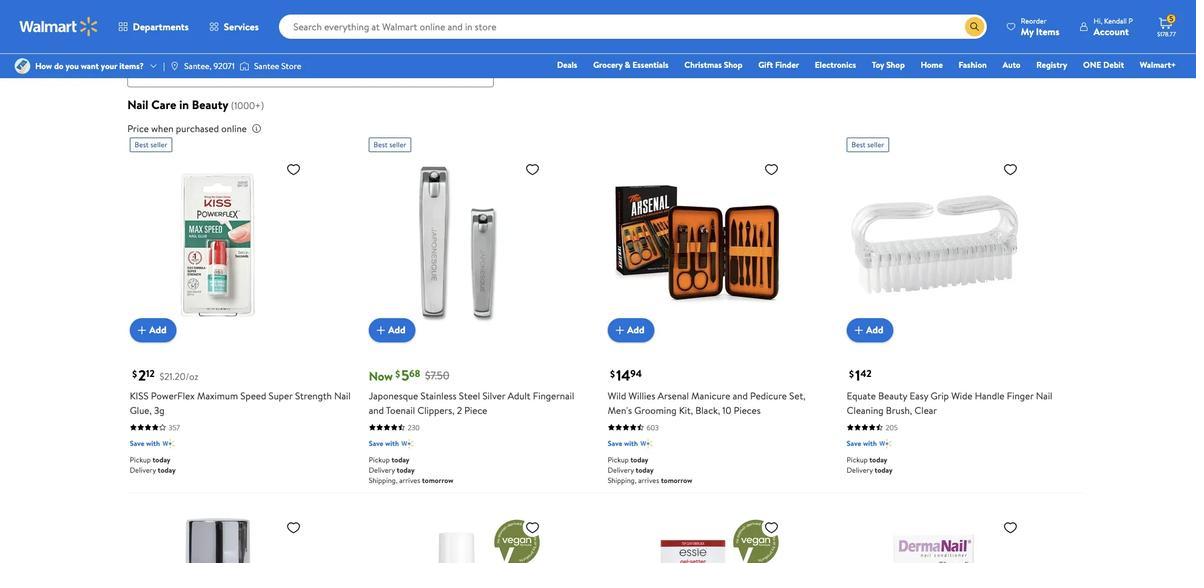 Task type: describe. For each thing, give the bounding box(es) containing it.
94
[[630, 367, 642, 380]]

registry
[[1036, 59, 1067, 71]]

best seller for 12
[[135, 139, 167, 150]]

care for nail care
[[149, 33, 171, 49]]

equate
[[847, 389, 876, 402]]

search image
[[137, 67, 147, 77]]

add to favorites list, dermanail nail conditioner, 1 ounce image
[[1003, 520, 1018, 535]]

gift finder link
[[753, 58, 805, 72]]

3 seller from the left
[[867, 139, 884, 150]]

christmas
[[684, 59, 722, 71]]

tomorrow for $7.50
[[422, 475, 453, 486]]

add for $21.20/oz
[[149, 323, 167, 337]]

gift
[[758, 59, 773, 71]]

2 delivery from the left
[[369, 465, 395, 475]]

toy
[[872, 59, 884, 71]]

pieces
[[734, 404, 761, 417]]

care for nail care in beauty (1000+)
[[151, 96, 176, 113]]

add to favorites list, wild willies arsenal manicure and pedicure set, men's grooming kit, black, 10 pieces image
[[764, 162, 779, 177]]

fingernail
[[533, 389, 574, 402]]

arsenal
[[658, 389, 689, 402]]

603
[[647, 422, 659, 433]]

5 inside the 5 $178.77
[[1170, 13, 1174, 24]]

save for 1
[[847, 438, 861, 449]]

(1000+)
[[231, 99, 264, 112]]

santee, 92071
[[184, 60, 235, 72]]

grocery & essentials link
[[588, 58, 674, 72]]

gift finder
[[758, 59, 799, 71]]

68
[[409, 367, 420, 380]]

Nail Care search field
[[113, 33, 1083, 87]]

super
[[269, 389, 293, 402]]

save with for 14
[[608, 438, 638, 449]]

online
[[221, 122, 247, 135]]

$ for 2
[[132, 367, 137, 381]]

save for $21.20/oz
[[130, 438, 144, 449]]

5 $178.77
[[1157, 13, 1176, 38]]

when
[[151, 122, 174, 135]]

santee
[[254, 60, 279, 72]]

add to cart image for 1
[[852, 323, 866, 338]]

in
[[179, 96, 189, 113]]

equate beauty easy grip wide handle finger nail cleaning brush, clear
[[847, 389, 1053, 417]]

and inside now $ 5 68 $7.50 japonesque stainless steel silver adult fingernail and toenail clippers, 2 piece
[[369, 404, 384, 417]]

strength
[[295, 389, 332, 402]]

tomorrow for 14
[[661, 475, 692, 486]]

add to favorites list, olive & june long lasting nail polish, the topcoat, clear, 0.46 fl oz image
[[286, 520, 301, 535]]

save for 14
[[608, 438, 622, 449]]

dermanail nail conditioner, 1 ounce image
[[847, 515, 1023, 564]]

my
[[1021, 25, 1034, 38]]

save for $7.50
[[369, 438, 383, 449]]

willies
[[629, 389, 655, 402]]

account
[[1094, 25, 1129, 38]]

do
[[54, 60, 64, 72]]

price when purchased online
[[127, 122, 247, 135]]

wide
[[951, 389, 973, 402]]

electronics link
[[810, 58, 862, 72]]

walmart+
[[1140, 59, 1176, 71]]

3 best seller from the left
[[852, 139, 884, 150]]

1 pickup from the left
[[130, 455, 151, 465]]

$178.77
[[1157, 30, 1176, 38]]

add to cart image for $21.20/oz
[[135, 323, 149, 338]]

debit
[[1103, 59, 1124, 71]]

japonesque
[[369, 389, 418, 402]]

stainless
[[421, 389, 457, 402]]

cleaning
[[847, 404, 884, 417]]

kiss powerflex maximum speed super strength nail glue, 3g image
[[130, 157, 306, 333]]

pickup today delivery today for $21.20/oz
[[130, 455, 176, 475]]

finger
[[1007, 389, 1034, 402]]

add to favorites list, essie salon quality 8 free vegan nail polish, marshmallow, 0.46 fl oz bottle image
[[525, 520, 540, 535]]

seller for 12
[[150, 139, 167, 150]]

departments button
[[108, 12, 199, 41]]

nail inside '$ 2 12 $21.20/oz kiss powerflex maximum speed super strength nail glue, 3g'
[[334, 389, 351, 402]]

3g
[[154, 404, 165, 417]]

0 horizontal spatial beauty
[[192, 96, 229, 113]]

nail inside 'search field'
[[127, 33, 146, 49]]

wild
[[608, 389, 626, 402]]

home link
[[915, 58, 948, 72]]

reorder
[[1021, 15, 1047, 26]]

 image for santee, 92071
[[170, 61, 179, 71]]

piece
[[464, 404, 487, 417]]

3 best from the left
[[852, 139, 866, 150]]

beauty inside equate beauty easy grip wide handle finger nail cleaning brush, clear
[[878, 389, 907, 402]]

kit,
[[679, 404, 693, 417]]

1
[[855, 365, 860, 385]]

steel
[[459, 389, 480, 402]]

toy shop
[[872, 59, 905, 71]]

shipping, for $7.50
[[369, 475, 398, 486]]

205
[[886, 422, 898, 433]]

nail inside equate beauty easy grip wide handle finger nail cleaning brush, clear
[[1036, 389, 1053, 402]]

clear
[[915, 404, 937, 417]]

maximum
[[197, 389, 238, 402]]

add button for $21.20/oz
[[130, 318, 176, 342]]

92071
[[214, 60, 235, 72]]

equate beauty easy grip wide handle finger nail cleaning brush, clear image
[[847, 157, 1023, 333]]

manicure
[[691, 389, 730, 402]]

items?
[[119, 60, 144, 72]]

christmas shop
[[684, 59, 743, 71]]

deals
[[557, 59, 577, 71]]

departments
[[133, 20, 189, 33]]

add button for $7.50
[[369, 318, 415, 342]]

3 pickup from the left
[[608, 455, 629, 465]]

walmart plus image for 1
[[879, 438, 892, 450]]

now $ 5 68 $7.50 japonesque stainless steel silver adult fingernail and toenail clippers, 2 piece
[[369, 365, 574, 417]]

shop for toy shop
[[886, 59, 905, 71]]

kiss
[[130, 389, 149, 402]]

how do you want your items?
[[35, 60, 144, 72]]

with for 1
[[863, 438, 877, 449]]

shop for christmas shop
[[724, 59, 743, 71]]

add button for 1
[[847, 318, 893, 342]]

hi, kendall p account
[[1094, 15, 1133, 38]]

grocery
[[593, 59, 623, 71]]

handle
[[975, 389, 1005, 402]]

add to favorites list, essie salon quality 8 free vegan nail polish, gel setter, 0.46 fl oz bottle image
[[764, 520, 779, 535]]

essie salon quality 8 free vegan nail polish, marshmallow, 0.46 fl oz bottle image
[[369, 515, 545, 564]]

want
[[81, 60, 99, 72]]

essie salon quality 8 free vegan nail polish, gel setter, 0.46 fl oz bottle image
[[608, 515, 784, 564]]

fashion
[[959, 59, 987, 71]]

357
[[169, 422, 180, 433]]

search icon image
[[970, 22, 980, 32]]

3 add from the left
[[627, 323, 645, 337]]



Task type: locate. For each thing, give the bounding box(es) containing it.
save with left walmart plus icon
[[130, 438, 160, 449]]

0 horizontal spatial 2
[[138, 365, 146, 385]]

toenail
[[386, 404, 415, 417]]

walmart plus image for 14
[[640, 438, 653, 450]]

$ inside '$ 2 12 $21.20/oz kiss powerflex maximum speed super strength nail glue, 3g'
[[132, 367, 137, 381]]

walmart plus image down 603
[[640, 438, 653, 450]]

4 delivery from the left
[[847, 465, 873, 475]]

best
[[135, 139, 149, 150], [374, 139, 388, 150], [852, 139, 866, 150]]

$ inside $ 1 42
[[849, 367, 854, 381]]

walmart plus image
[[401, 438, 414, 450], [640, 438, 653, 450], [879, 438, 892, 450]]

add to cart image up 42
[[852, 323, 866, 338]]

best seller
[[135, 139, 167, 150], [374, 139, 406, 150], [852, 139, 884, 150]]

add to favorites list, japonesque stainless steel silver adult fingernail and toenail clippers, 2 piece image
[[525, 162, 540, 177]]

shop right toy
[[886, 59, 905, 71]]

2 seller from the left
[[389, 139, 406, 150]]

1 horizontal spatial add to cart image
[[852, 323, 866, 338]]

0 horizontal spatial seller
[[150, 139, 167, 150]]

walmart plus image for $7.50
[[401, 438, 414, 450]]

pickup today delivery today down 205
[[847, 455, 893, 475]]

powerflex
[[151, 389, 195, 402]]

add to cart image up "14" at the right bottom of page
[[613, 323, 627, 338]]

clippers,
[[417, 404, 455, 417]]

1 horizontal spatial best seller
[[374, 139, 406, 150]]

olive & june long lasting nail polish, the topcoat, clear, 0.46 fl oz image
[[130, 515, 306, 564]]

1 best from the left
[[135, 139, 149, 150]]

best for 2
[[135, 139, 149, 150]]

nail up price
[[127, 96, 148, 113]]

add for 1
[[866, 323, 884, 337]]

$ 1 42
[[849, 365, 872, 385]]

1 walmart plus image from the left
[[401, 438, 414, 450]]

and
[[733, 389, 748, 402], [369, 404, 384, 417]]

2 with from the left
[[385, 438, 399, 449]]

$ left 68
[[395, 367, 400, 381]]

1 horizontal spatial and
[[733, 389, 748, 402]]

$ for 14
[[610, 367, 615, 381]]

nail care
[[127, 33, 171, 49]]

add to favorites list, equate beauty easy grip wide handle finger nail cleaning brush, clear image
[[1003, 162, 1018, 177]]

care up the |
[[149, 33, 171, 49]]

1 vertical spatial 5
[[401, 365, 409, 385]]

pickup today delivery today shipping, arrives tomorrow down 603
[[608, 455, 692, 486]]

2 walmart plus image from the left
[[640, 438, 653, 450]]

2 up kiss on the left of page
[[138, 365, 146, 385]]

 image
[[240, 60, 249, 72]]

2 tomorrow from the left
[[661, 475, 692, 486]]

santee,
[[184, 60, 212, 72]]

care
[[149, 33, 171, 49], [151, 96, 176, 113]]

items
[[1036, 25, 1060, 38]]

 image
[[15, 58, 30, 74], [170, 61, 179, 71]]

Search in nail care search field
[[127, 58, 494, 87]]

1 vertical spatial beauty
[[878, 389, 907, 402]]

save down japonesque
[[369, 438, 383, 449]]

walmart+ link
[[1135, 58, 1182, 72]]

3 save with from the left
[[608, 438, 638, 449]]

walmart plus image
[[162, 438, 175, 450]]

$ 2 12 $21.20/oz kiss powerflex maximum speed super strength nail glue, 3g
[[130, 365, 351, 417]]

add up now
[[388, 323, 406, 337]]

save with for 1
[[847, 438, 877, 449]]

pickup today delivery today shipping, arrives tomorrow down 230
[[369, 455, 453, 486]]

2 pickup today delivery today shipping, arrives tomorrow from the left
[[608, 455, 692, 486]]

save down cleaning
[[847, 438, 861, 449]]

$ for 1
[[849, 367, 854, 381]]

add up 12
[[149, 323, 167, 337]]

$ left "14" at the right bottom of page
[[610, 367, 615, 381]]

$21.20/oz
[[159, 370, 198, 383]]

with
[[146, 438, 160, 449], [385, 438, 399, 449], [624, 438, 638, 449], [863, 438, 877, 449]]

1 horizontal spatial shop
[[886, 59, 905, 71]]

best seller for 5
[[374, 139, 406, 150]]

0 horizontal spatial 5
[[401, 365, 409, 385]]

grip
[[931, 389, 949, 402]]

with down men's
[[624, 438, 638, 449]]

easy
[[910, 389, 928, 402]]

shop
[[724, 59, 743, 71], [886, 59, 905, 71]]

pickup down toenail
[[369, 455, 390, 465]]

0 horizontal spatial pickup today delivery today shipping, arrives tomorrow
[[369, 455, 453, 486]]

and up pieces
[[733, 389, 748, 402]]

adult
[[508, 389, 531, 402]]

1 vertical spatial and
[[369, 404, 384, 417]]

14
[[616, 365, 630, 385]]

legal information image
[[252, 123, 261, 133]]

pickup today delivery today
[[130, 455, 176, 475], [847, 455, 893, 475]]

add for $7.50
[[388, 323, 406, 337]]

3 add button from the left
[[608, 318, 654, 342]]

pickup today delivery today for 1
[[847, 455, 893, 475]]

4 add from the left
[[866, 323, 884, 337]]

with for $21.20/oz
[[146, 438, 160, 449]]

hi,
[[1094, 15, 1102, 26]]

3 save from the left
[[608, 438, 622, 449]]

now
[[369, 368, 393, 384]]

0 vertical spatial 2
[[138, 365, 146, 385]]

0 horizontal spatial shop
[[724, 59, 743, 71]]

shipping, for 14
[[608, 475, 637, 486]]

1 pickup today delivery today from the left
[[130, 455, 176, 475]]

0 horizontal spatial  image
[[15, 58, 30, 74]]

christmas shop link
[[679, 58, 748, 72]]

1 save from the left
[[130, 438, 144, 449]]

0 horizontal spatial add to cart image
[[135, 323, 149, 338]]

1 shipping, from the left
[[369, 475, 398, 486]]

essentials
[[633, 59, 669, 71]]

and down japonesque
[[369, 404, 384, 417]]

walmart plus image down 230
[[401, 438, 414, 450]]

add up 42
[[866, 323, 884, 337]]

1 tomorrow from the left
[[422, 475, 453, 486]]

one debit link
[[1078, 58, 1130, 72]]

2 add button from the left
[[369, 318, 415, 342]]

 image left how at top left
[[15, 58, 30, 74]]

 image right the |
[[170, 61, 179, 71]]

save with down toenail
[[369, 438, 399, 449]]

care inside 'search field'
[[149, 33, 171, 49]]

1 save with from the left
[[130, 438, 160, 449]]

you
[[66, 60, 79, 72]]

beauty
[[192, 96, 229, 113], [878, 389, 907, 402]]

&
[[625, 59, 631, 71]]

5 up japonesque
[[401, 365, 409, 385]]

registry link
[[1031, 58, 1073, 72]]

0 horizontal spatial arrives
[[399, 475, 420, 486]]

0 horizontal spatial and
[[369, 404, 384, 417]]

10
[[722, 404, 731, 417]]

pickup today delivery today shipping, arrives tomorrow for 14
[[608, 455, 692, 486]]

0 vertical spatial beauty
[[192, 96, 229, 113]]

save down men's
[[608, 438, 622, 449]]

add to cart image up now
[[374, 323, 388, 338]]

0 vertical spatial care
[[149, 33, 171, 49]]

services
[[224, 20, 259, 33]]

2 shop from the left
[[886, 59, 905, 71]]

2 arrives from the left
[[638, 475, 659, 486]]

2 save from the left
[[369, 438, 383, 449]]

with for $7.50
[[385, 438, 399, 449]]

with down cleaning
[[863, 438, 877, 449]]

delivery
[[130, 465, 156, 475], [369, 465, 395, 475], [608, 465, 634, 475], [847, 465, 873, 475]]

4 save with from the left
[[847, 438, 877, 449]]

1 horizontal spatial pickup today delivery today shipping, arrives tomorrow
[[608, 455, 692, 486]]

2 left piece
[[457, 404, 462, 417]]

0 horizontal spatial pickup today delivery today
[[130, 455, 176, 475]]

4 with from the left
[[863, 438, 877, 449]]

today
[[153, 455, 170, 465], [392, 455, 409, 465], [631, 455, 648, 465], [869, 455, 887, 465], [158, 465, 176, 475], [397, 465, 415, 475], [636, 465, 654, 475], [875, 465, 893, 475]]

beauty up brush, on the right
[[878, 389, 907, 402]]

4 $ from the left
[[849, 367, 854, 381]]

3 delivery from the left
[[608, 465, 634, 475]]

add button up now
[[369, 318, 415, 342]]

1 horizontal spatial 5
[[1170, 13, 1174, 24]]

0 horizontal spatial tomorrow
[[422, 475, 453, 486]]

2 add to cart image from the left
[[613, 323, 627, 338]]

4 add button from the left
[[847, 318, 893, 342]]

1 horizontal spatial arrives
[[638, 475, 659, 486]]

add to cart image up 12
[[135, 323, 149, 338]]

save with down men's
[[608, 438, 638, 449]]

save
[[130, 438, 144, 449], [369, 438, 383, 449], [608, 438, 622, 449], [847, 438, 861, 449]]

arrives down 603
[[638, 475, 659, 486]]

$7.50
[[425, 368, 449, 384]]

2 pickup today delivery today from the left
[[847, 455, 893, 475]]

pickup
[[130, 455, 151, 465], [369, 455, 390, 465], [608, 455, 629, 465], [847, 455, 868, 465]]

1 shop from the left
[[724, 59, 743, 71]]

1 with from the left
[[146, 438, 160, 449]]

2
[[138, 365, 146, 385], [457, 404, 462, 417]]

arrives
[[399, 475, 420, 486], [638, 475, 659, 486]]

wild willies arsenal manicure and pedicure set, men's grooming kit, black, 10 pieces image
[[608, 157, 784, 333]]

1 seller from the left
[[150, 139, 167, 150]]

with left walmart plus icon
[[146, 438, 160, 449]]

2 save with from the left
[[369, 438, 399, 449]]

3 $ from the left
[[610, 367, 615, 381]]

save with for $7.50
[[369, 438, 399, 449]]

1 vertical spatial care
[[151, 96, 176, 113]]

1 horizontal spatial seller
[[389, 139, 406, 150]]

230
[[408, 422, 420, 433]]

walmart image
[[19, 17, 98, 36]]

how
[[35, 60, 52, 72]]

seller for 5
[[389, 139, 406, 150]]

1 horizontal spatial tomorrow
[[661, 475, 692, 486]]

beauty right in
[[192, 96, 229, 113]]

santee store
[[254, 60, 301, 72]]

add button
[[130, 318, 176, 342], [369, 318, 415, 342], [608, 318, 654, 342], [847, 318, 893, 342]]

shop right christmas
[[724, 59, 743, 71]]

3 walmart plus image from the left
[[879, 438, 892, 450]]

2 add to cart image from the left
[[852, 323, 866, 338]]

1 pickup today delivery today shipping, arrives tomorrow from the left
[[369, 455, 453, 486]]

finder
[[775, 59, 799, 71]]

pickup today delivery today shipping, arrives tomorrow
[[369, 455, 453, 486], [608, 455, 692, 486]]

men's
[[608, 404, 632, 417]]

set,
[[789, 389, 806, 402]]

2 inside '$ 2 12 $21.20/oz kiss powerflex maximum speed super strength nail glue, 3g'
[[138, 365, 146, 385]]

save with for $21.20/oz
[[130, 438, 160, 449]]

arrives down 230
[[399, 475, 420, 486]]

1 delivery from the left
[[130, 465, 156, 475]]

1 horizontal spatial 2
[[457, 404, 462, 417]]

2 horizontal spatial best seller
[[852, 139, 884, 150]]

add to cart image
[[374, 323, 388, 338], [613, 323, 627, 338]]

one debit
[[1083, 59, 1124, 71]]

store
[[281, 60, 301, 72]]

1 horizontal spatial shipping,
[[608, 475, 637, 486]]

5 inside now $ 5 68 $7.50 japonesque stainless steel silver adult fingernail and toenail clippers, 2 piece
[[401, 365, 409, 385]]

walmart plus image down 205
[[879, 438, 892, 450]]

1 horizontal spatial add to cart image
[[613, 323, 627, 338]]

1 add from the left
[[149, 323, 167, 337]]

1 horizontal spatial  image
[[170, 61, 179, 71]]

best for $
[[374, 139, 388, 150]]

auto link
[[997, 58, 1026, 72]]

1 arrives from the left
[[399, 475, 420, 486]]

 image for how do you want your items?
[[15, 58, 30, 74]]

p
[[1129, 15, 1133, 26]]

kendall
[[1104, 15, 1127, 26]]

home
[[921, 59, 943, 71]]

pickup down cleaning
[[847, 455, 868, 465]]

2 horizontal spatial seller
[[867, 139, 884, 150]]

care left in
[[151, 96, 176, 113]]

deals link
[[552, 58, 583, 72]]

$ inside $ 14 94
[[610, 367, 615, 381]]

arrives for 14
[[638, 475, 659, 486]]

0 horizontal spatial shipping,
[[369, 475, 398, 486]]

add button up "94"
[[608, 318, 654, 342]]

services button
[[199, 12, 269, 41]]

1 horizontal spatial best
[[374, 139, 388, 150]]

Search search field
[[279, 15, 987, 39]]

tomorrow
[[422, 475, 453, 486], [661, 475, 692, 486]]

$ left the "1" at the bottom
[[849, 367, 854, 381]]

silver
[[482, 389, 505, 402]]

pickup down glue,
[[130, 455, 151, 465]]

1 add button from the left
[[130, 318, 176, 342]]

0 horizontal spatial add to cart image
[[374, 323, 388, 338]]

2 add from the left
[[388, 323, 406, 337]]

4 save from the left
[[847, 438, 861, 449]]

black,
[[695, 404, 720, 417]]

save left walmart plus icon
[[130, 438, 144, 449]]

$ inside now $ 5 68 $7.50 japonesque stainless steel silver adult fingernail and toenail clippers, 2 piece
[[395, 367, 400, 381]]

12
[[146, 367, 155, 380]]

Walmart Site-Wide search field
[[279, 15, 987, 39]]

speed
[[240, 389, 266, 402]]

1 add to cart image from the left
[[374, 323, 388, 338]]

|
[[163, 60, 165, 72]]

pickup down men's
[[608, 455, 629, 465]]

2 horizontal spatial best
[[852, 139, 866, 150]]

with for 14
[[624, 438, 638, 449]]

nail up items?
[[127, 33, 146, 49]]

$ left 12
[[132, 367, 137, 381]]

grocery & essentials
[[593, 59, 669, 71]]

1 horizontal spatial beauty
[[878, 389, 907, 402]]

nail care in beauty (1000+)
[[127, 96, 264, 113]]

with down toenail
[[385, 438, 399, 449]]

2 $ from the left
[[395, 367, 400, 381]]

electronics
[[815, 59, 856, 71]]

1 horizontal spatial walmart plus image
[[640, 438, 653, 450]]

2 pickup from the left
[[369, 455, 390, 465]]

1 add to cart image from the left
[[135, 323, 149, 338]]

add to cart image
[[135, 323, 149, 338], [852, 323, 866, 338]]

1 horizontal spatial pickup today delivery today
[[847, 455, 893, 475]]

0 horizontal spatial best seller
[[135, 139, 167, 150]]

2 best seller from the left
[[374, 139, 406, 150]]

0 vertical spatial 5
[[1170, 13, 1174, 24]]

add to favorites list, kiss powerflex maximum speed super strength nail glue, 3g image
[[286, 162, 301, 177]]

0 horizontal spatial walmart plus image
[[401, 438, 414, 450]]

0 vertical spatial and
[[733, 389, 748, 402]]

add button up 42
[[847, 318, 893, 342]]

42
[[860, 367, 872, 380]]

and inside the wild willies arsenal manicure and pedicure set, men's grooming kit, black, 10 pieces
[[733, 389, 748, 402]]

2 horizontal spatial walmart plus image
[[879, 438, 892, 450]]

0 horizontal spatial best
[[135, 139, 149, 150]]

pickup today delivery today shipping, arrives tomorrow for $7.50
[[369, 455, 453, 486]]

2 inside now $ 5 68 $7.50 japonesque stainless steel silver adult fingernail and toenail clippers, 2 piece
[[457, 404, 462, 417]]

add to cart image for japonesque stainless steel silver adult fingernail and toenail clippers, 2 piece "image" on the left
[[374, 323, 388, 338]]

2 shipping, from the left
[[608, 475, 637, 486]]

1 best seller from the left
[[135, 139, 167, 150]]

1 vertical spatial 2
[[457, 404, 462, 417]]

nail right finger
[[1036, 389, 1053, 402]]

nail right strength
[[334, 389, 351, 402]]

5 up $178.77
[[1170, 13, 1174, 24]]

1 $ from the left
[[132, 367, 137, 381]]

add up "94"
[[627, 323, 645, 337]]

$
[[132, 367, 137, 381], [395, 367, 400, 381], [610, 367, 615, 381], [849, 367, 854, 381]]

add button up 12
[[130, 318, 176, 342]]

add to cart image for wild willies arsenal manicure and pedicure set, men's grooming kit, black, 10 pieces image
[[613, 323, 627, 338]]

japonesque stainless steel silver adult fingernail and toenail clippers, 2 piece image
[[369, 157, 545, 333]]

4 pickup from the left
[[847, 455, 868, 465]]

2 best from the left
[[374, 139, 388, 150]]

pickup today delivery today down walmart plus icon
[[130, 455, 176, 475]]

pedicure
[[750, 389, 787, 402]]

clear search field text image
[[951, 22, 960, 31]]

arrives for $7.50
[[399, 475, 420, 486]]

3 with from the left
[[624, 438, 638, 449]]

save with down cleaning
[[847, 438, 877, 449]]



Task type: vqa. For each thing, say whether or not it's contained in the screenshot.
left  icon
yes



